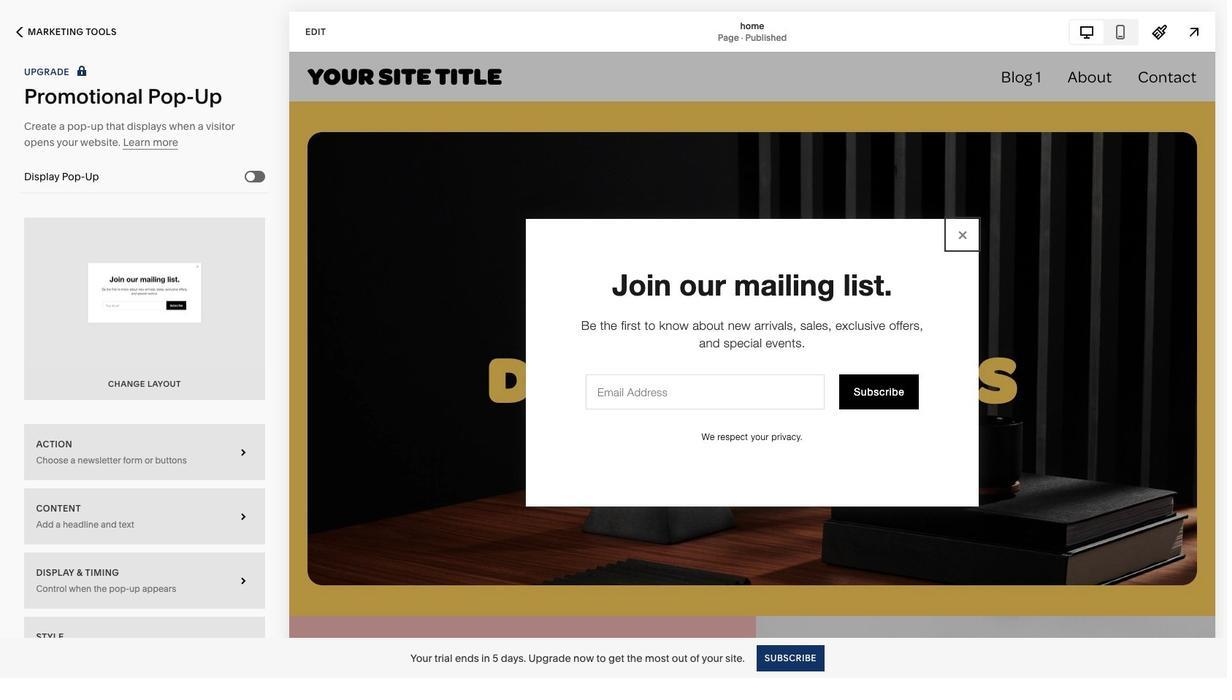 Task type: vqa. For each thing, say whether or not it's contained in the screenshot.
overlay center card 01 image at left
yes



Task type: describe. For each thing, give the bounding box(es) containing it.
feature gate lock image
[[74, 64, 90, 80]]

Display Pop-Up checkbox
[[246, 172, 255, 181]]

mobile image
[[1113, 24, 1129, 40]]



Task type: locate. For each thing, give the bounding box(es) containing it.
style image
[[1152, 24, 1168, 40]]

tab list
[[1070, 20, 1138, 43]]

site preview image
[[1187, 24, 1203, 40]]

overlay center card 01 image
[[24, 218, 265, 368]]

desktop image
[[1079, 24, 1095, 40]]



